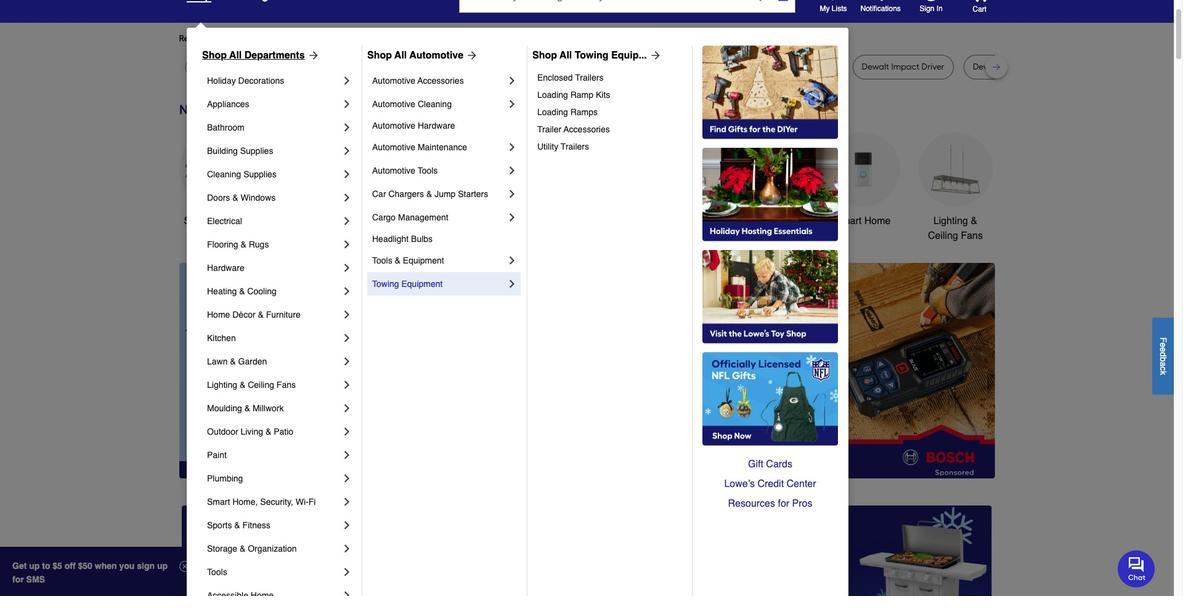 Task type: describe. For each thing, give the bounding box(es) containing it.
sports & fitness link
[[207, 514, 341, 538]]

smart home, security, wi-fi
[[207, 498, 316, 507]]

sign
[[920, 4, 935, 13]]

& inside outdoor tools & equipment
[[707, 216, 714, 227]]

dewalt for dewalt
[[195, 62, 222, 72]]

chevron right image for sports & fitness
[[341, 520, 353, 532]]

tools inside outdoor tools & equipment
[[681, 216, 704, 227]]

you
[[291, 33, 306, 44]]

impact for impact driver
[[780, 62, 809, 72]]

car
[[372, 189, 386, 199]]

impact driver
[[780, 62, 834, 72]]

impact for impact driver bit
[[491, 62, 520, 72]]

dewalt drill bit set
[[973, 62, 1044, 72]]

$5
[[53, 562, 62, 571]]

lawn & garden
[[207, 357, 267, 367]]

dewalt for dewalt impact driver
[[862, 62, 890, 72]]

dewalt for dewalt drill bit set
[[973, 62, 1001, 72]]

kitchen link
[[207, 327, 341, 350]]

f
[[1159, 337, 1169, 343]]

heating & cooling
[[207, 287, 277, 297]]

supplies for cleaning supplies
[[244, 170, 277, 179]]

3 set from the left
[[1032, 62, 1044, 72]]

b
[[1159, 357, 1169, 362]]

chevron right image for tools & equipment
[[506, 255, 518, 267]]

drill for dewalt drill bit set
[[1003, 62, 1017, 72]]

center
[[787, 479, 817, 490]]

supplies for building supplies
[[240, 146, 273, 156]]

cards
[[766, 459, 793, 470]]

moulding & millwork
[[207, 404, 284, 414]]

trailer accessories
[[538, 125, 610, 134]]

fans inside "lighting & ceiling fans"
[[961, 231, 983, 242]]

1 horizontal spatial towing
[[575, 50, 609, 61]]

0 horizontal spatial ceiling
[[248, 380, 274, 390]]

outdoor for outdoor living & patio
[[207, 427, 238, 437]]

shop all towing equip... link
[[533, 48, 662, 63]]

smart home link
[[826, 133, 900, 229]]

resources
[[728, 499, 776, 510]]

0 horizontal spatial fans
[[277, 380, 296, 390]]

new deals every day during 25 days of deals image
[[179, 99, 995, 120]]

headlight bulbs link
[[372, 229, 518, 249]]

trailer accessories link
[[538, 121, 684, 138]]

ramp
[[571, 90, 594, 100]]

lowe's credit center link
[[703, 475, 838, 494]]

up to 35 percent off select small appliances. image
[[459, 506, 716, 597]]

kitchen
[[207, 334, 236, 343]]

1 horizontal spatial cleaning
[[418, 99, 452, 109]]

christmas
[[471, 216, 516, 227]]

chevron right image for automotive maintenance
[[506, 141, 518, 154]]

ceiling inside "lighting & ceiling fans"
[[928, 231, 959, 242]]

chevron right image for towing equipment
[[506, 278, 518, 290]]

1 horizontal spatial lighting & ceiling fans link
[[919, 133, 993, 243]]

f e e d b a c k
[[1159, 337, 1169, 375]]

chevron right image for heating & cooling
[[341, 285, 353, 298]]

décor
[[233, 310, 256, 320]]

1 vertical spatial bathroom
[[750, 216, 792, 227]]

lawn & garden link
[[207, 350, 341, 374]]

doors
[[207, 193, 230, 203]]

1 horizontal spatial home
[[865, 216, 891, 227]]

management
[[398, 213, 449, 223]]

3 driver from the left
[[922, 62, 945, 72]]

dewalt for dewalt tool
[[250, 62, 278, 72]]

enclosed
[[538, 73, 573, 83]]

outdoor living & patio
[[207, 427, 294, 437]]

resources for pros
[[728, 499, 813, 510]]

chevron right image for cleaning supplies
[[341, 168, 353, 181]]

gift cards link
[[703, 455, 838, 475]]

f e e d b a c k button
[[1153, 318, 1174, 395]]

plumbing link
[[207, 467, 341, 491]]

home décor & furniture link
[[207, 303, 341, 327]]

enclosed trailers link
[[538, 69, 684, 86]]

flooring
[[207, 240, 238, 250]]

automotive for automotive tools
[[372, 166, 416, 176]]

0 horizontal spatial home
[[207, 310, 230, 320]]

you
[[119, 562, 135, 571]]

loading ramp kits
[[538, 90, 611, 100]]

chevron right image for doors & windows
[[341, 192, 353, 204]]

when
[[95, 562, 117, 571]]

for inside "get up to $5 off $50 when you sign up for sms"
[[12, 575, 24, 585]]

chevron right image for automotive tools
[[506, 165, 518, 177]]

building
[[207, 146, 238, 156]]

lawn
[[207, 357, 228, 367]]

cleaning supplies link
[[207, 163, 341, 186]]

bulbs
[[411, 234, 433, 244]]

chevron right image for smart home, security, wi-fi
[[341, 496, 353, 509]]

doors & windows
[[207, 193, 276, 203]]

bit set
[[655, 62, 680, 72]]

1 vertical spatial equipment
[[403, 256, 444, 266]]

pros
[[793, 499, 813, 510]]

lowe's
[[725, 479, 755, 490]]

chevron right image for building supplies
[[341, 145, 353, 157]]

2 e from the top
[[1159, 348, 1169, 352]]

gift
[[748, 459, 764, 470]]

jump
[[435, 189, 456, 199]]

lighting inside "lighting & ceiling fans"
[[934, 216, 968, 227]]

0 horizontal spatial cleaning
[[207, 170, 241, 179]]

0 horizontal spatial tools link
[[207, 561, 341, 584]]

building supplies
[[207, 146, 273, 156]]

lowe's home improvement lists image
[[825, 0, 840, 1]]

chevron right image for appliances
[[341, 98, 353, 110]]

smart for smart home, security, wi-fi
[[207, 498, 230, 507]]

a
[[1159, 362, 1169, 367]]

security,
[[260, 498, 293, 507]]

shop all deals
[[184, 216, 248, 227]]

searches
[[240, 33, 276, 44]]

tools & equipment link
[[372, 249, 506, 272]]

sign in button
[[920, 0, 943, 14]]

arrow right image for shop all automotive
[[464, 49, 478, 62]]

utility
[[538, 142, 559, 152]]

heating
[[207, 287, 237, 297]]

get up to $5 off $50 when you sign up for sms
[[12, 562, 168, 585]]

shop for shop all departments
[[202, 50, 227, 61]]

0 horizontal spatial lighting
[[207, 380, 237, 390]]

1 vertical spatial for
[[778, 499, 790, 510]]

officially licensed n f l gifts. shop now. image
[[703, 353, 838, 446]]

0 horizontal spatial bathroom link
[[207, 116, 341, 139]]

doors & windows link
[[207, 186, 341, 210]]

accessories for automotive accessories
[[418, 76, 464, 86]]

4 bit from the left
[[655, 62, 665, 72]]

shop all automotive link
[[367, 48, 478, 63]]

holiday decorations link
[[207, 69, 341, 92]]

automotive hardware
[[372, 121, 455, 131]]

recommended
[[179, 33, 238, 44]]

0 horizontal spatial towing
[[372, 279, 399, 289]]

dewalt for dewalt drill
[[708, 62, 735, 72]]

hardware link
[[207, 256, 341, 280]]

cart
[[973, 5, 987, 13]]

christmas decorations
[[467, 216, 520, 242]]

sports
[[207, 521, 232, 531]]

chevron right image for cargo management
[[506, 211, 518, 224]]

chevron right image for outdoor living & patio
[[341, 426, 353, 438]]

decorations for christmas
[[467, 231, 520, 242]]

credit
[[758, 479, 784, 490]]

chevron right image for lighting & ceiling fans
[[341, 379, 353, 391]]

0 vertical spatial tools link
[[364, 133, 438, 229]]

in
[[937, 4, 943, 13]]

scroll to item #5 image
[[755, 457, 784, 462]]

shop for shop all automotive
[[367, 50, 392, 61]]

dewalt drill bit
[[324, 62, 380, 72]]

chevron right image for bathroom
[[341, 121, 353, 134]]

storage
[[207, 544, 237, 554]]



Task type: vqa. For each thing, say whether or not it's contained in the screenshot.
Off
yes



Task type: locate. For each thing, give the bounding box(es) containing it.
1 horizontal spatial lighting
[[934, 216, 968, 227]]

1 vertical spatial hardware
[[207, 263, 245, 273]]

loading down enclosed
[[538, 90, 568, 100]]

0 vertical spatial supplies
[[240, 146, 273, 156]]

3 dewalt from the left
[[324, 62, 352, 72]]

loading ramps
[[538, 107, 598, 117]]

1 drill from the left
[[354, 62, 368, 72]]

0 vertical spatial accessories
[[418, 76, 464, 86]]

2 horizontal spatial impact
[[892, 62, 920, 72]]

dewalt down cart
[[973, 62, 1001, 72]]

cargo management
[[372, 213, 449, 223]]

dewalt right tool
[[324, 62, 352, 72]]

automotive
[[410, 50, 464, 61], [372, 76, 416, 86], [372, 99, 416, 109], [372, 121, 416, 131], [372, 142, 416, 152], [372, 166, 416, 176]]

1 horizontal spatial for
[[278, 33, 289, 44]]

scroll to item #2 element
[[663, 455, 695, 463]]

for
[[278, 33, 289, 44], [778, 499, 790, 510], [12, 575, 24, 585]]

impact driver bit
[[491, 62, 557, 72]]

up left "to"
[[29, 562, 40, 571]]

headlight
[[372, 234, 409, 244]]

bathroom link
[[207, 116, 341, 139], [734, 133, 808, 229]]

0 horizontal spatial smart
[[207, 498, 230, 507]]

1 vertical spatial smart
[[207, 498, 230, 507]]

arrow right image inside shop all towing equip... link
[[647, 49, 662, 62]]

1 vertical spatial home
[[207, 310, 230, 320]]

paint
[[207, 451, 227, 461]]

loading up the trailer
[[538, 107, 568, 117]]

bit for impact driver bit
[[547, 62, 557, 72]]

supplies up windows
[[244, 170, 277, 179]]

dewalt drill
[[708, 62, 752, 72]]

accessories up "automotive cleaning" link
[[418, 76, 464, 86]]

smart inside smart home link
[[836, 216, 862, 227]]

automotive tools link
[[372, 159, 506, 182]]

2 horizontal spatial arrow right image
[[647, 49, 662, 62]]

1 up from the left
[[29, 562, 40, 571]]

all for departments
[[229, 50, 242, 61]]

moulding
[[207, 404, 242, 414]]

arrow right image
[[973, 371, 985, 383]]

1 arrow right image from the left
[[305, 49, 320, 62]]

1 vertical spatial trailers
[[561, 142, 589, 152]]

1 e from the top
[[1159, 343, 1169, 348]]

paint link
[[207, 444, 341, 467]]

chevron right image for car chargers & jump starters
[[506, 188, 518, 200]]

electrical
[[207, 216, 242, 226]]

arrow right image up automotive accessories link
[[464, 49, 478, 62]]

up
[[29, 562, 40, 571], [157, 562, 168, 571]]

shop all deals link
[[179, 133, 253, 229]]

decorations inside christmas decorations link
[[467, 231, 520, 242]]

rugs
[[249, 240, 269, 250]]

dewalt down shop all departments
[[250, 62, 278, 72]]

for down get
[[12, 575, 24, 585]]

automotive up automotive hardware
[[372, 99, 416, 109]]

plumbing
[[207, 474, 243, 484]]

automotive down automotive cleaning
[[372, 121, 416, 131]]

&
[[427, 189, 432, 199], [233, 193, 238, 203], [707, 216, 714, 227], [971, 216, 978, 227], [241, 240, 246, 250], [395, 256, 401, 266], [239, 287, 245, 297], [258, 310, 264, 320], [230, 357, 236, 367], [240, 380, 246, 390], [245, 404, 250, 414], [266, 427, 271, 437], [234, 521, 240, 531], [240, 544, 246, 554]]

all for towing
[[560, 50, 572, 61]]

dewalt right bit set
[[708, 62, 735, 72]]

0 vertical spatial lighting & ceiling fans
[[928, 216, 983, 242]]

towing
[[575, 50, 609, 61], [372, 279, 399, 289]]

driver
[[522, 62, 545, 72], [811, 62, 834, 72], [922, 62, 945, 72]]

2 horizontal spatial shop
[[533, 50, 557, 61]]

camera image
[[777, 0, 790, 2]]

chat invite button image
[[1118, 550, 1156, 588]]

0 vertical spatial towing
[[575, 50, 609, 61]]

1 vertical spatial fans
[[277, 380, 296, 390]]

1 horizontal spatial up
[[157, 562, 168, 571]]

1 horizontal spatial smart
[[836, 216, 862, 227]]

dewalt for dewalt drill bit
[[324, 62, 352, 72]]

smart inside smart home, security, wi-fi link
[[207, 498, 230, 507]]

shop inside 'shop all automotive' link
[[367, 50, 392, 61]]

1 impact from the left
[[491, 62, 520, 72]]

smart for smart home
[[836, 216, 862, 227]]

1 horizontal spatial set
[[667, 62, 680, 72]]

driver up enclosed
[[522, 62, 545, 72]]

0 horizontal spatial impact
[[491, 62, 520, 72]]

chevron right image for plumbing
[[341, 473, 353, 485]]

accessories down the ramps
[[564, 125, 610, 134]]

2 loading from the top
[[538, 107, 568, 117]]

1 vertical spatial towing
[[372, 279, 399, 289]]

chevron right image for holiday decorations
[[341, 75, 353, 87]]

dewalt down notifications
[[862, 62, 890, 72]]

decorations for holiday
[[238, 76, 284, 86]]

holiday decorations
[[207, 76, 284, 86]]

chevron right image for storage & organization
[[341, 543, 353, 555]]

arrow right image for shop all departments
[[305, 49, 320, 62]]

up right sign
[[157, 562, 168, 571]]

0 vertical spatial lighting
[[934, 216, 968, 227]]

d
[[1159, 352, 1169, 357]]

1 vertical spatial lighting & ceiling fans link
[[207, 374, 341, 397]]

sms
[[26, 575, 45, 585]]

storage & organization
[[207, 544, 297, 554]]

trailers for utility trailers
[[561, 142, 589, 152]]

1 bit from the left
[[370, 62, 380, 72]]

3 impact from the left
[[892, 62, 920, 72]]

trailers for enclosed trailers
[[575, 73, 604, 83]]

automotive up chargers
[[372, 166, 416, 176]]

moulding & millwork link
[[207, 397, 341, 420]]

chevron right image for automotive accessories
[[506, 75, 518, 87]]

building supplies link
[[207, 139, 341, 163]]

dewalt up holiday
[[195, 62, 222, 72]]

get up to 2 free select tools or batteries when you buy 1 with select purchases. image
[[182, 506, 439, 597]]

smart home
[[836, 216, 891, 227]]

sports & fitness
[[207, 521, 270, 531]]

5 dewalt from the left
[[862, 62, 890, 72]]

2 set from the left
[[667, 62, 680, 72]]

driver down sign in
[[922, 62, 945, 72]]

electrical link
[[207, 210, 341, 233]]

1 horizontal spatial decorations
[[467, 231, 520, 242]]

loading
[[538, 90, 568, 100], [538, 107, 568, 117]]

shop up dewalt drill bit
[[367, 50, 392, 61]]

chevron right image for home décor & furniture
[[341, 309, 353, 321]]

all right shop
[[210, 216, 220, 227]]

supplies inside cleaning supplies link
[[244, 170, 277, 179]]

find gifts for the diyer. image
[[703, 46, 838, 139]]

cooling
[[247, 287, 277, 297]]

1 vertical spatial accessories
[[564, 125, 610, 134]]

flooring & rugs link
[[207, 233, 341, 256]]

recommended searches for you
[[179, 33, 306, 44]]

arrow right image up 'enclosed trailers' link
[[647, 49, 662, 62]]

loading for loading ramp kits
[[538, 90, 568, 100]]

shop down recommended
[[202, 50, 227, 61]]

Search Query text field
[[460, 0, 740, 12]]

1 horizontal spatial ceiling
[[928, 231, 959, 242]]

enclosed trailers
[[538, 73, 604, 83]]

all up enclosed trailers
[[560, 50, 572, 61]]

1 horizontal spatial shop
[[367, 50, 392, 61]]

sign in
[[920, 4, 943, 13]]

arrow right image inside shop all departments link
[[305, 49, 320, 62]]

utility trailers
[[538, 142, 589, 152]]

0 horizontal spatial arrow right image
[[305, 49, 320, 62]]

automotive for automotive accessories
[[372, 76, 416, 86]]

arrow right image inside 'shop all automotive' link
[[464, 49, 478, 62]]

drill bit set
[[585, 62, 627, 72]]

trailers
[[575, 73, 604, 83], [561, 142, 589, 152]]

2 vertical spatial for
[[12, 575, 24, 585]]

1 horizontal spatial bathroom link
[[734, 133, 808, 229]]

1 horizontal spatial accessories
[[564, 125, 610, 134]]

all inside shop all departments link
[[229, 50, 242, 61]]

hardware
[[418, 121, 455, 131], [207, 263, 245, 273]]

heating & cooling link
[[207, 280, 341, 303]]

0 vertical spatial lighting & ceiling fans link
[[919, 133, 993, 243]]

2 driver from the left
[[811, 62, 834, 72]]

2 drill from the left
[[585, 62, 600, 72]]

get
[[12, 562, 27, 571]]

c
[[1159, 367, 1169, 371]]

0 horizontal spatial decorations
[[238, 76, 284, 86]]

2 horizontal spatial for
[[778, 499, 790, 510]]

chevron right image for tools
[[341, 567, 353, 579]]

all up automotive accessories
[[395, 50, 407, 61]]

1 vertical spatial decorations
[[467, 231, 520, 242]]

drill for dewalt drill
[[738, 62, 752, 72]]

hardware up "automotive maintenance" link
[[418, 121, 455, 131]]

1 horizontal spatial hardware
[[418, 121, 455, 131]]

1 vertical spatial supplies
[[244, 170, 277, 179]]

automotive up automotive cleaning
[[372, 76, 416, 86]]

automotive up automotive accessories link
[[410, 50, 464, 61]]

3 drill from the left
[[738, 62, 752, 72]]

chevron right image for moulding & millwork
[[341, 403, 353, 415]]

3 arrow right image from the left
[[647, 49, 662, 62]]

decorations down christmas
[[467, 231, 520, 242]]

chevron right image
[[341, 75, 353, 87], [506, 75, 518, 87], [506, 98, 518, 110], [506, 141, 518, 154], [341, 145, 353, 157], [341, 168, 353, 181], [341, 192, 353, 204], [506, 211, 518, 224], [506, 255, 518, 267], [341, 309, 353, 321], [341, 332, 353, 345], [341, 473, 353, 485], [341, 496, 353, 509], [341, 590, 353, 597]]

0 vertical spatial trailers
[[575, 73, 604, 83]]

automotive maintenance
[[372, 142, 467, 152]]

6 dewalt from the left
[[973, 62, 1001, 72]]

shop all towing equip...
[[533, 50, 647, 61]]

1 vertical spatial cleaning
[[207, 170, 241, 179]]

towing down recommended searches for you heading
[[575, 50, 609, 61]]

0 vertical spatial decorations
[[238, 76, 284, 86]]

up to 30 percent off select grills and accessories. image
[[736, 506, 993, 597]]

0 horizontal spatial lighting & ceiling fans link
[[207, 374, 341, 397]]

1 horizontal spatial bathroom
[[750, 216, 792, 227]]

scroll to item #4 image
[[725, 457, 755, 462]]

0 horizontal spatial up
[[29, 562, 40, 571]]

hardware inside automotive hardware link
[[418, 121, 455, 131]]

accessories inside automotive accessories link
[[418, 76, 464, 86]]

0 vertical spatial home
[[865, 216, 891, 227]]

loading ramps link
[[538, 104, 684, 121]]

automotive accessories link
[[372, 69, 506, 92]]

chevron right image for hardware
[[341, 262, 353, 274]]

all inside shop all deals link
[[210, 216, 220, 227]]

all for automotive
[[395, 50, 407, 61]]

0 vertical spatial for
[[278, 33, 289, 44]]

chevron right image for paint
[[341, 449, 353, 462]]

towing down tools & equipment
[[372, 279, 399, 289]]

supplies up the cleaning supplies
[[240, 146, 273, 156]]

living
[[241, 427, 263, 437]]

0 horizontal spatial bathroom
[[207, 123, 245, 133]]

0 horizontal spatial driver
[[522, 62, 545, 72]]

automotive for automotive maintenance
[[372, 142, 416, 152]]

to
[[42, 562, 50, 571]]

1 horizontal spatial driver
[[811, 62, 834, 72]]

lowe's credit center
[[725, 479, 817, 490]]

2 up from the left
[[157, 562, 168, 571]]

2 dewalt from the left
[[250, 62, 278, 72]]

3 bit from the left
[[602, 62, 612, 72]]

2 bit from the left
[[547, 62, 557, 72]]

outdoor
[[643, 216, 679, 227], [207, 427, 238, 437]]

shop for shop all towing equip...
[[533, 50, 557, 61]]

1 loading from the top
[[538, 90, 568, 100]]

my
[[820, 4, 830, 13]]

driver for impact driver bit
[[522, 62, 545, 72]]

shop inside shop all towing equip... link
[[533, 50, 557, 61]]

gift cards
[[748, 459, 793, 470]]

wi-
[[296, 498, 309, 507]]

all inside 'shop all automotive' link
[[395, 50, 407, 61]]

cleaning down automotive accessories link
[[418, 99, 452, 109]]

lowe's home improvement account image
[[924, 0, 939, 1]]

1 vertical spatial tools link
[[207, 561, 341, 584]]

e up "d"
[[1159, 343, 1169, 348]]

all inside shop all towing equip... link
[[560, 50, 572, 61]]

lowe's home improvement cart image
[[973, 0, 988, 2]]

1 dewalt from the left
[[195, 62, 222, 72]]

recommended searches for you heading
[[179, 33, 995, 45]]

0 horizontal spatial hardware
[[207, 263, 245, 273]]

dewalt tool
[[250, 62, 296, 72]]

4 drill from the left
[[1003, 62, 1017, 72]]

2 impact from the left
[[780, 62, 809, 72]]

advertisement region
[[398, 263, 995, 481]]

0 horizontal spatial lighting & ceiling fans
[[207, 380, 296, 390]]

cargo
[[372, 213, 396, 223]]

lighting & ceiling fans link
[[919, 133, 993, 243], [207, 374, 341, 397]]

bit for dewalt drill bit
[[370, 62, 380, 72]]

1 horizontal spatial outdoor
[[643, 216, 679, 227]]

cart button
[[956, 0, 988, 14]]

automotive for automotive hardware
[[372, 121, 416, 131]]

0 vertical spatial ceiling
[[928, 231, 959, 242]]

fans
[[961, 231, 983, 242], [277, 380, 296, 390]]

chevron right image for electrical
[[341, 215, 353, 227]]

chevron right image for flooring & rugs
[[341, 239, 353, 251]]

1 vertical spatial loading
[[538, 107, 568, 117]]

1 driver from the left
[[522, 62, 545, 72]]

2 shop from the left
[[367, 50, 392, 61]]

for left you
[[278, 33, 289, 44]]

1 vertical spatial lighting & ceiling fans
[[207, 380, 296, 390]]

shop inside shop all departments link
[[202, 50, 227, 61]]

0 horizontal spatial shop
[[202, 50, 227, 61]]

0 horizontal spatial outdoor
[[207, 427, 238, 437]]

e up b
[[1159, 348, 1169, 352]]

driver for impact driver
[[811, 62, 834, 72]]

for left pros on the right of the page
[[778, 499, 790, 510]]

driver down my
[[811, 62, 834, 72]]

0 horizontal spatial accessories
[[418, 76, 464, 86]]

outdoor inside outdoor living & patio link
[[207, 427, 238, 437]]

outdoor for outdoor tools & equipment
[[643, 216, 679, 227]]

shop up the impact driver bit
[[533, 50, 557, 61]]

garden
[[238, 357, 267, 367]]

home,
[[233, 498, 258, 507]]

automotive up automotive tools at the left of the page
[[372, 142, 416, 152]]

supplies inside building supplies link
[[240, 146, 273, 156]]

fi
[[309, 498, 316, 507]]

2 vertical spatial equipment
[[402, 279, 443, 289]]

drill for dewalt drill bit
[[354, 62, 368, 72]]

None search field
[[459, 0, 796, 24]]

3 shop from the left
[[533, 50, 557, 61]]

5 bit from the left
[[1020, 62, 1030, 72]]

0 vertical spatial bathroom
[[207, 123, 245, 133]]

chevron right image for kitchen
[[341, 332, 353, 345]]

decorations inside holiday decorations link
[[238, 76, 284, 86]]

1 horizontal spatial arrow right image
[[464, 49, 478, 62]]

4 dewalt from the left
[[708, 62, 735, 72]]

shop all departments link
[[202, 48, 320, 63]]

chevron right image for lawn & garden
[[341, 356, 353, 368]]

hardware down flooring
[[207, 263, 245, 273]]

resources for pros link
[[703, 494, 838, 514]]

off
[[65, 562, 76, 571]]

all down recommended searches for you
[[229, 50, 242, 61]]

1 vertical spatial ceiling
[[248, 380, 274, 390]]

decorations down dewalt tool
[[238, 76, 284, 86]]

automotive for automotive cleaning
[[372, 99, 416, 109]]

holiday hosting essentials. image
[[703, 148, 838, 242]]

lists
[[832, 4, 847, 13]]

lighting
[[934, 216, 968, 227], [207, 380, 237, 390]]

trailers up ramp
[[575, 73, 604, 83]]

arrow right image down you
[[305, 49, 320, 62]]

trailers down trailer accessories
[[561, 142, 589, 152]]

1 horizontal spatial tools link
[[364, 133, 438, 229]]

cleaning down building
[[207, 170, 241, 179]]

0 vertical spatial loading
[[538, 90, 568, 100]]

0 vertical spatial outdoor
[[643, 216, 679, 227]]

loading for loading ramps
[[538, 107, 568, 117]]

tools & equipment
[[372, 256, 444, 266]]

0 vertical spatial hardware
[[418, 121, 455, 131]]

1 horizontal spatial fans
[[961, 231, 983, 242]]

0 vertical spatial equipment
[[655, 231, 702, 242]]

all for deals
[[210, 216, 220, 227]]

0 horizontal spatial set
[[614, 62, 627, 72]]

automotive accessories
[[372, 76, 464, 86]]

0 horizontal spatial for
[[12, 575, 24, 585]]

automotive maintenance link
[[372, 136, 506, 159]]

equipment inside outdoor tools & equipment
[[655, 231, 702, 242]]

1 vertical spatial lighting
[[207, 380, 237, 390]]

0 vertical spatial smart
[[836, 216, 862, 227]]

1 vertical spatial outdoor
[[207, 427, 238, 437]]

2 arrow right image from the left
[[464, 49, 478, 62]]

flooring & rugs
[[207, 240, 269, 250]]

arrow right image
[[305, 49, 320, 62], [464, 49, 478, 62], [647, 49, 662, 62]]

chevron right image
[[341, 98, 353, 110], [341, 121, 353, 134], [506, 165, 518, 177], [506, 188, 518, 200], [341, 215, 353, 227], [341, 239, 353, 251], [341, 262, 353, 274], [506, 278, 518, 290], [341, 285, 353, 298], [341, 356, 353, 368], [341, 379, 353, 391], [341, 403, 353, 415], [341, 426, 353, 438], [341, 449, 353, 462], [341, 520, 353, 532], [341, 543, 353, 555], [341, 567, 353, 579]]

bit for dewalt drill bit set
[[1020, 62, 1030, 72]]

2 horizontal spatial set
[[1032, 62, 1044, 72]]

0 vertical spatial cleaning
[[418, 99, 452, 109]]

outdoor living & patio link
[[207, 420, 341, 444]]

2 horizontal spatial driver
[[922, 62, 945, 72]]

chevron right image for automotive cleaning
[[506, 98, 518, 110]]

outdoor tools & equipment
[[643, 216, 714, 242]]

1 horizontal spatial lighting & ceiling fans
[[928, 216, 983, 242]]

accessories inside trailer accessories link
[[564, 125, 610, 134]]

fitness
[[243, 521, 270, 531]]

arrow right image for shop all towing equip...
[[647, 49, 662, 62]]

shop these last-minute gifts. $99 or less. quantities are limited and won't last. image
[[179, 263, 378, 479]]

1 horizontal spatial impact
[[780, 62, 809, 72]]

accessories for trailer accessories
[[564, 125, 610, 134]]

my lists link
[[820, 0, 847, 14]]

equipment
[[655, 231, 702, 242], [403, 256, 444, 266], [402, 279, 443, 289]]

visit the lowe's toy shop. image
[[703, 250, 838, 344]]

1 shop from the left
[[202, 50, 227, 61]]

outdoor inside outdoor tools & equipment
[[643, 216, 679, 227]]

1 set from the left
[[614, 62, 627, 72]]

for inside heading
[[278, 33, 289, 44]]

0 vertical spatial fans
[[961, 231, 983, 242]]



